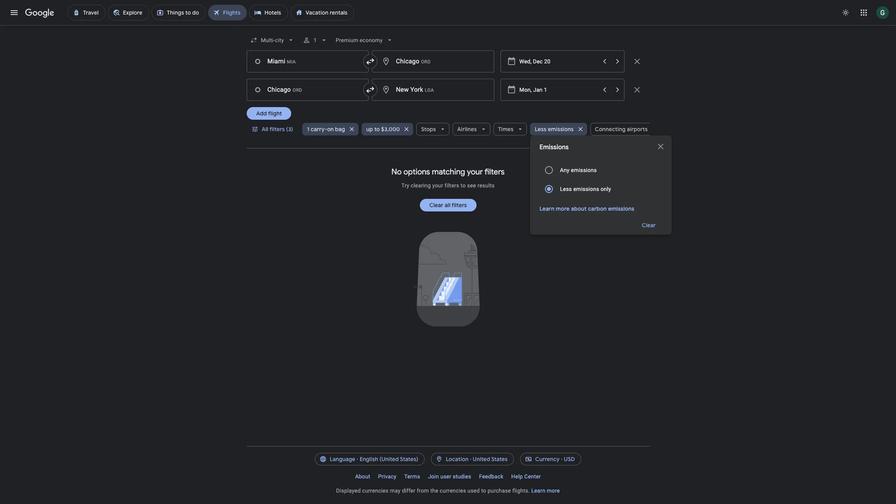 Task type: vqa. For each thing, say whether or not it's contained in the screenshot.
27 min Option
no



Task type: describe. For each thing, give the bounding box(es) containing it.
0 vertical spatial more
[[556, 205, 570, 212]]

try
[[402, 182, 410, 189]]

currency
[[536, 456, 560, 463]]

any emissions
[[561, 167, 597, 173]]

the
[[431, 488, 439, 494]]

flights.
[[513, 488, 530, 494]]

try clearing your filters to see results
[[402, 182, 495, 189]]

departure text field for remove flight from chicago to new york on mon, jan 1 icon
[[520, 79, 598, 100]]

stops button
[[417, 120, 450, 139]]

(united
[[380, 456, 399, 463]]

0 horizontal spatial your
[[433, 182, 444, 189]]

any
[[561, 167, 570, 173]]

all filters (3) button
[[247, 120, 299, 139]]

swap origin and destination. image for remove flight from chicago to new york on mon, jan 1 icon the departure text box
[[366, 85, 375, 95]]

clear button
[[633, 216, 666, 235]]

learn more about carbon emissions
[[540, 205, 635, 212]]

1 for 1
[[314, 37, 317, 43]]

emissions for less emissions
[[548, 126, 574, 133]]

remove flight from chicago to new york on mon, jan 1 image
[[633, 85, 642, 95]]

help
[[512, 473, 523, 480]]

language
[[330, 456, 356, 463]]

filters right 'all'
[[452, 202, 467, 209]]

on
[[327, 126, 334, 133]]

studies
[[453, 473, 472, 480]]

0 vertical spatial your
[[467, 167, 483, 177]]

emissions for any emissions
[[571, 167, 597, 173]]

displayed
[[337, 488, 361, 494]]

used
[[468, 488, 480, 494]]

less for less emissions only
[[561, 186, 572, 192]]

join user studies
[[428, 473, 472, 480]]

only
[[601, 186, 612, 192]]

clear for clear all filters
[[430, 202, 444, 209]]

about
[[355, 473, 371, 480]]

1 vertical spatial to
[[461, 182, 466, 189]]

center
[[525, 473, 541, 480]]

clearing
[[411, 182, 431, 189]]

connecting
[[596, 126, 626, 133]]

less emissions only
[[561, 186, 612, 192]]

0 vertical spatial learn
[[540, 205, 555, 212]]

states
[[492, 456, 508, 463]]

up
[[367, 126, 373, 133]]

flight
[[268, 110, 282, 117]]

no options matching your filters
[[392, 167, 505, 177]]

states)
[[400, 456, 419, 463]]

about link
[[352, 470, 374, 483]]

bag
[[335, 126, 345, 133]]

none search field containing emissions
[[247, 31, 672, 235]]

united states
[[473, 456, 508, 463]]

options
[[404, 167, 430, 177]]

filters right all
[[270, 126, 285, 133]]

filters up results
[[485, 167, 505, 177]]

airlines
[[458, 126, 477, 133]]

terms link
[[401, 470, 424, 483]]

about
[[572, 205, 587, 212]]

english
[[360, 456, 379, 463]]

airports
[[627, 126, 648, 133]]

emissions right carbon
[[609, 205, 635, 212]]

emissions for less emissions only
[[574, 186, 600, 192]]

purchase
[[488, 488, 511, 494]]

feedback
[[480, 473, 504, 480]]

add
[[256, 110, 267, 117]]

learn more about carbon emissions link
[[540, 205, 635, 212]]

carbon
[[589, 205, 607, 212]]



Task type: locate. For each thing, give the bounding box(es) containing it.
1 for 1 carry-on bag
[[307, 126, 310, 133]]

1 vertical spatial less
[[561, 186, 572, 192]]

2 departure text field from the top
[[520, 79, 598, 100]]

1 swap origin and destination. image from the top
[[366, 57, 375, 66]]

less emissions
[[535, 126, 574, 133]]

matching
[[432, 167, 466, 177]]

1 vertical spatial 1
[[307, 126, 310, 133]]

currencies down the join user studies
[[440, 488, 467, 494]]

learn more link
[[532, 488, 560, 494]]

None field
[[247, 33, 298, 47], [333, 33, 397, 47], [247, 33, 298, 47], [333, 33, 397, 47]]

join user studies link
[[424, 470, 476, 483]]

less
[[535, 126, 547, 133], [561, 186, 572, 192]]

all
[[262, 126, 268, 133]]

displayed currencies may differ from the currencies used to purchase flights. learn more
[[337, 488, 560, 494]]

privacy link
[[374, 470, 401, 483]]

no
[[392, 167, 402, 177]]

2 horizontal spatial to
[[482, 488, 487, 494]]

1 horizontal spatial to
[[461, 182, 466, 189]]

connecting airports
[[596, 126, 648, 133]]

connecting airports button
[[591, 120, 662, 139]]

swap origin and destination. image
[[366, 57, 375, 66], [366, 85, 375, 95]]

results
[[478, 182, 495, 189]]

learn
[[540, 205, 555, 212], [532, 488, 546, 494]]

times button
[[494, 120, 527, 139]]

help center
[[512, 473, 541, 480]]

carry-
[[311, 126, 327, 133]]

more left 'about'
[[556, 205, 570, 212]]

0 vertical spatial 1
[[314, 37, 317, 43]]

clear all filters button
[[420, 196, 477, 215]]

add flight
[[256, 110, 282, 117]]

less inside 'emissions' option group
[[561, 186, 572, 192]]

1 horizontal spatial currencies
[[440, 488, 467, 494]]

0 horizontal spatial currencies
[[362, 488, 389, 494]]

1 horizontal spatial clear
[[643, 222, 657, 229]]

terms
[[405, 473, 421, 480]]

clear for clear
[[643, 222, 657, 229]]

1 vertical spatial departure text field
[[520, 79, 598, 100]]

see
[[468, 182, 476, 189]]

emissions up less emissions only
[[571, 167, 597, 173]]

clear
[[430, 202, 444, 209], [643, 222, 657, 229]]

join
[[428, 473, 439, 480]]

0 vertical spatial to
[[375, 126, 380, 133]]

currencies down privacy "link"
[[362, 488, 389, 494]]

help center link
[[508, 470, 545, 483]]

more down the currency
[[547, 488, 560, 494]]

swap origin and destination. image for the departure text box for remove flight from miami to chicago on wed, dec 20 icon
[[366, 57, 375, 66]]

1 inside 'popup button'
[[314, 37, 317, 43]]

1 vertical spatial swap origin and destination. image
[[366, 85, 375, 95]]

less inside popup button
[[535, 126, 547, 133]]

1
[[314, 37, 317, 43], [307, 126, 310, 133]]

less up emissions
[[535, 126, 547, 133]]

united
[[473, 456, 491, 463]]

less down any
[[561, 186, 572, 192]]

remove flight from miami to chicago on wed, dec 20 image
[[633, 57, 642, 66]]

change appearance image
[[837, 3, 856, 22]]

0 vertical spatial swap origin and destination. image
[[366, 57, 375, 66]]

$3,000
[[381, 126, 400, 133]]

your right clearing
[[433, 182, 444, 189]]

Departure text field
[[520, 51, 598, 72], [520, 79, 598, 100]]

1 departure text field from the top
[[520, 51, 598, 72]]

emissions inside popup button
[[548, 126, 574, 133]]

filters
[[270, 126, 285, 133], [485, 167, 505, 177], [445, 182, 460, 189], [452, 202, 467, 209]]

privacy
[[378, 473, 397, 480]]

1 button
[[300, 31, 331, 50]]

may
[[390, 488, 401, 494]]

learn down center
[[532, 488, 546, 494]]

1 currencies from the left
[[362, 488, 389, 494]]

currencies
[[362, 488, 389, 494], [440, 488, 467, 494]]

0 horizontal spatial clear
[[430, 202, 444, 209]]

None text field
[[247, 50, 369, 72], [372, 50, 495, 72], [247, 79, 369, 101], [247, 50, 369, 72], [372, 50, 495, 72], [247, 79, 369, 101]]

times
[[499, 126, 514, 133]]

add flight button
[[247, 107, 291, 120]]

emissions option group
[[540, 161, 663, 199]]

None search field
[[247, 31, 672, 235]]

2 swap origin and destination. image from the top
[[366, 85, 375, 95]]

0 vertical spatial less
[[535, 126, 547, 133]]

1 carry-on bag button
[[303, 120, 359, 139]]

learn left 'about'
[[540, 205, 555, 212]]

1 vertical spatial your
[[433, 182, 444, 189]]

(3)
[[286, 126, 293, 133]]

1 inside popup button
[[307, 126, 310, 133]]

2 vertical spatial to
[[482, 488, 487, 494]]

main menu image
[[9, 8, 19, 17]]

0 horizontal spatial to
[[375, 126, 380, 133]]

all
[[445, 202, 451, 209]]

emissions up emissions
[[548, 126, 574, 133]]

to left see
[[461, 182, 466, 189]]

0 vertical spatial departure text field
[[520, 51, 598, 72]]

to
[[375, 126, 380, 133], [461, 182, 466, 189], [482, 488, 487, 494]]

emissions
[[548, 126, 574, 133], [571, 167, 597, 173], [574, 186, 600, 192], [609, 205, 635, 212]]

more
[[556, 205, 570, 212], [547, 488, 560, 494]]

0 horizontal spatial 1
[[307, 126, 310, 133]]

emissions left only
[[574, 186, 600, 192]]

to inside "popup button"
[[375, 126, 380, 133]]

1 vertical spatial learn
[[532, 488, 546, 494]]

up to $3,000
[[367, 126, 400, 133]]

up to $3,000 button
[[362, 120, 414, 139]]

1 horizontal spatial 1
[[314, 37, 317, 43]]

english (united states)
[[360, 456, 419, 463]]

None text field
[[372, 79, 495, 101]]

your up see
[[467, 167, 483, 177]]

user
[[441, 473, 452, 480]]

feedback link
[[476, 470, 508, 483]]

2 currencies from the left
[[440, 488, 467, 494]]

airlines button
[[453, 120, 491, 139]]

1 horizontal spatial your
[[467, 167, 483, 177]]

differ
[[402, 488, 416, 494]]

departure text field for remove flight from miami to chicago on wed, dec 20 icon
[[520, 51, 598, 72]]

from
[[417, 488, 429, 494]]

0 horizontal spatial less
[[535, 126, 547, 133]]

all filters (3)
[[262, 126, 293, 133]]

location
[[446, 456, 469, 463]]

less for less emissions
[[535, 126, 547, 133]]

stops
[[422, 126, 436, 133]]

less emissions button
[[531, 120, 588, 139]]

filters down matching
[[445, 182, 460, 189]]

usd
[[564, 456, 576, 463]]

clear all filters
[[430, 202, 467, 209]]

1 vertical spatial clear
[[643, 222, 657, 229]]

1 horizontal spatial less
[[561, 186, 572, 192]]

0 vertical spatial clear
[[430, 202, 444, 209]]

your
[[467, 167, 483, 177], [433, 182, 444, 189]]

to right used
[[482, 488, 487, 494]]

to right up
[[375, 126, 380, 133]]

1 vertical spatial more
[[547, 488, 560, 494]]

close dialog image
[[657, 142, 666, 151]]

emissions
[[540, 143, 569, 151]]

1 carry-on bag
[[307, 126, 345, 133]]



